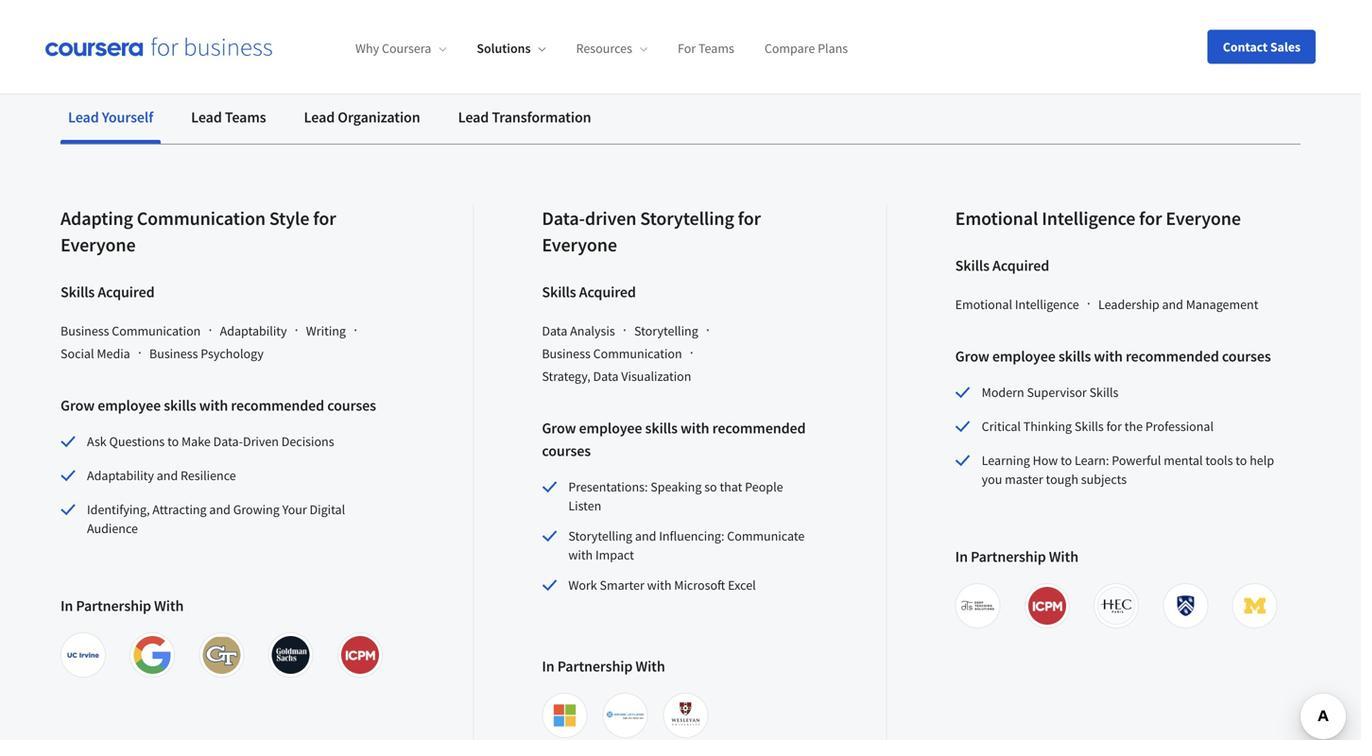 Task type: vqa. For each thing, say whether or not it's contained in the screenshot.
communication
yes



Task type: locate. For each thing, give the bounding box(es) containing it.
2 vertical spatial grow employee skills with recommended courses
[[542, 419, 806, 460]]

lead for lead teams
[[191, 108, 222, 127]]

1 horizontal spatial skills acquired
[[542, 283, 636, 302]]

grow down strategy,
[[542, 419, 576, 438]]

0 horizontal spatial to
[[167, 433, 179, 450]]

skills
[[1059, 347, 1091, 366], [164, 396, 196, 415], [645, 419, 678, 438]]

0 horizontal spatial grow
[[60, 396, 95, 415]]

recommended up the driven
[[231, 396, 324, 415]]

0 vertical spatial intelligence
[[1042, 207, 1136, 230]]

plans
[[818, 40, 848, 57]]

emotional up the emotional intelligence
[[955, 207, 1038, 230]]

lead organization button
[[296, 95, 428, 140]]

everyone up management
[[1166, 207, 1241, 230]]

0 vertical spatial teams
[[699, 40, 734, 57]]

1 horizontal spatial adaptability
[[220, 322, 287, 339]]

for inside data-driven storytelling for everyone
[[738, 207, 761, 230]]

0 vertical spatial storytelling
[[640, 207, 734, 230]]

emotional for emotional intelligence for everyone
[[955, 207, 1038, 230]]

1 horizontal spatial everyone
[[542, 233, 617, 257]]

0 vertical spatial data-
[[542, 207, 585, 230]]

1 horizontal spatial data-
[[542, 207, 585, 230]]

2 vertical spatial courses
[[542, 441, 591, 460]]

data right strategy,
[[593, 368, 619, 385]]

and down resilience
[[209, 501, 231, 518]]

2 horizontal spatial courses
[[1222, 347, 1271, 366]]

skills for communication
[[164, 396, 196, 415]]

partnership up ashok leyland logo
[[557, 657, 633, 676]]

partnership up deep teaching solutions image
[[971, 547, 1046, 566]]

hec paris logo image
[[1098, 587, 1135, 625]]

2 horizontal spatial business
[[542, 345, 591, 362]]

lead yourself button
[[60, 95, 161, 140]]

grow employee skills with recommended courses down leadership
[[955, 347, 1271, 366]]

rice university image
[[1167, 587, 1205, 625]]

to up tough
[[1061, 452, 1072, 469]]

with up google leader logo
[[154, 596, 184, 615]]

adaptability
[[220, 322, 287, 339], [87, 467, 154, 484]]

driven
[[243, 433, 279, 450]]

with inside grow employee skills with recommended courses
[[681, 419, 709, 438]]

acquired up analysis
[[579, 283, 636, 302]]

1 vertical spatial with
[[154, 596, 184, 615]]

skills acquired for adapting communication style for everyone
[[60, 283, 155, 302]]

data
[[542, 322, 567, 339], [593, 368, 619, 385]]

lead teams
[[191, 108, 266, 127]]

everyone down "driven"
[[542, 233, 617, 257]]

ask
[[87, 433, 107, 450]]

0 vertical spatial communication
[[137, 207, 266, 230]]

2 vertical spatial in
[[542, 657, 555, 676]]

0 vertical spatial skills
[[1059, 347, 1091, 366]]

courses up presentations:
[[542, 441, 591, 460]]

visualization
[[621, 368, 691, 385]]

acquired up the "business communication"
[[98, 283, 155, 302]]

1 vertical spatial recommended
[[231, 396, 324, 415]]

0 horizontal spatial courses
[[327, 396, 376, 415]]

acquired for adapting
[[98, 283, 155, 302]]

1 lead from the left
[[68, 108, 99, 127]]

2 vertical spatial grow
[[542, 419, 576, 438]]

emotional intelligence
[[955, 296, 1079, 313]]

lead for lead transformation
[[458, 108, 489, 127]]

1 vertical spatial employee
[[98, 396, 161, 415]]

2 emotional from the top
[[955, 296, 1012, 313]]

skills up learn: at the right
[[1075, 418, 1104, 435]]

2 vertical spatial storytelling
[[568, 527, 633, 544]]

make
[[181, 433, 211, 450]]

2 vertical spatial partnership
[[557, 657, 633, 676]]

communication up visualization
[[593, 345, 682, 362]]

partnership for adapting communication style for everyone
[[76, 596, 151, 615]]

employee for adapting communication style for everyone
[[98, 396, 161, 415]]

business psychology
[[149, 345, 264, 362]]

so
[[704, 478, 717, 495]]

in partnership with up institute of certified professional managers image
[[955, 547, 1079, 566]]

1 vertical spatial in
[[60, 596, 73, 615]]

1 horizontal spatial grow employee skills with recommended courses
[[542, 419, 806, 460]]

grow employee skills with recommended courses for driven
[[542, 419, 806, 460]]

adaptability up identifying,
[[87, 467, 154, 484]]

skills for adapting communication style for everyone
[[60, 283, 95, 302]]

courses for data-driven storytelling for everyone
[[542, 441, 591, 460]]

communication inside adapting communication style for everyone
[[137, 207, 266, 230]]

0 vertical spatial grow employee skills with recommended courses
[[955, 347, 1271, 366]]

recommended for adapting communication style for everyone
[[231, 396, 324, 415]]

acquired
[[993, 256, 1049, 275], [98, 283, 155, 302], [579, 283, 636, 302]]

4 lead from the left
[[458, 108, 489, 127]]

1 horizontal spatial in partnership with
[[542, 657, 665, 676]]

0 horizontal spatial acquired
[[98, 283, 155, 302]]

0 horizontal spatial employee
[[98, 396, 161, 415]]

that
[[720, 478, 742, 495]]

lead for lead organization
[[304, 108, 335, 127]]

1 horizontal spatial courses
[[542, 441, 591, 460]]

0 horizontal spatial data-
[[213, 433, 243, 450]]

storytelling inside storytelling and influencing: communicate with impact
[[568, 527, 633, 544]]

storytelling and influencing: communicate with impact
[[568, 527, 805, 563]]

business down the "business communication"
[[149, 345, 198, 362]]

social
[[60, 345, 94, 362]]

solutions
[[477, 40, 531, 57]]

in partnership with up google leader logo
[[60, 596, 184, 615]]

lead
[[68, 108, 99, 127], [191, 108, 222, 127], [304, 108, 335, 127], [458, 108, 489, 127]]

university of california irvine course logo image
[[64, 636, 102, 674]]

management
[[1186, 296, 1259, 313]]

1 vertical spatial intelligence
[[1015, 296, 1079, 313]]

lead left 'yourself'
[[68, 108, 99, 127]]

smarter
[[600, 577, 645, 594]]

0 horizontal spatial with
[[154, 596, 184, 615]]

2 lead from the left
[[191, 108, 222, 127]]

0 horizontal spatial skills acquired
[[60, 283, 155, 302]]

for
[[313, 207, 336, 230], [738, 207, 761, 230], [1139, 207, 1162, 230], [1107, 418, 1122, 435]]

skills for intelligence
[[1059, 347, 1091, 366]]

lead left organization
[[304, 108, 335, 127]]

1 vertical spatial courses
[[327, 396, 376, 415]]

0 vertical spatial in
[[955, 547, 968, 566]]

2 horizontal spatial in
[[955, 547, 968, 566]]

ask questions to make data-driven decisions
[[87, 433, 334, 450]]

0 vertical spatial recommended
[[1126, 347, 1219, 366]]

for inside adapting communication style for everyone
[[313, 207, 336, 230]]

skills up data analysis
[[542, 283, 576, 302]]

1 vertical spatial skills
[[164, 396, 196, 415]]

2 vertical spatial in partnership with
[[542, 657, 665, 676]]

with up institute of certified professional managers image
[[1049, 547, 1079, 566]]

to left make
[[167, 433, 179, 450]]

grow employee skills with recommended courses up ask questions to make data-driven decisions
[[60, 396, 376, 415]]

and inside storytelling and influencing: communicate with impact
[[635, 527, 656, 544]]

to for learn:
[[1061, 452, 1072, 469]]

in
[[955, 547, 968, 566], [60, 596, 73, 615], [542, 657, 555, 676]]

and right leadership
[[1162, 296, 1183, 313]]

2 vertical spatial with
[[636, 657, 665, 676]]

2 horizontal spatial grow
[[955, 347, 990, 366]]

partnership up university of california irvine course logo
[[76, 596, 151, 615]]

resilience
[[181, 467, 236, 484]]

2 horizontal spatial employee
[[992, 347, 1056, 366]]

skills up the emotional intelligence
[[955, 256, 990, 275]]

in partnership with
[[955, 547, 1079, 566], [60, 596, 184, 615], [542, 657, 665, 676]]

0 horizontal spatial business
[[60, 322, 109, 339]]

0 horizontal spatial teams
[[225, 108, 266, 127]]

sales
[[1270, 38, 1301, 55]]

courses for adapting communication style for everyone
[[327, 396, 376, 415]]

intelligence for emotional intelligence for everyone
[[1042, 207, 1136, 230]]

in partnership with up ashok leyland logo
[[542, 657, 665, 676]]

and for storytelling
[[635, 527, 656, 544]]

2 vertical spatial employee
[[579, 419, 642, 438]]

transformation
[[492, 108, 591, 127]]

grow up ask
[[60, 396, 95, 415]]

2 horizontal spatial skills
[[1059, 347, 1091, 366]]

1 horizontal spatial teams
[[699, 40, 734, 57]]

1 horizontal spatial employee
[[579, 419, 642, 438]]

data-driven storytelling for everyone
[[542, 207, 761, 257]]

2 horizontal spatial partnership
[[971, 547, 1046, 566]]

employee inside grow employee skills with recommended courses
[[579, 419, 642, 438]]

intelligence for emotional intelligence
[[1015, 296, 1079, 313]]

employee up questions
[[98, 396, 161, 415]]

0 horizontal spatial grow employee skills with recommended courses
[[60, 396, 376, 415]]

skills acquired up analysis
[[542, 283, 636, 302]]

lead organization
[[304, 108, 420, 127]]

work smarter with microsoft excel
[[568, 577, 756, 594]]

digital
[[310, 501, 345, 518]]

compare plans
[[765, 40, 848, 57]]

1 vertical spatial storytelling
[[634, 322, 698, 339]]

0 vertical spatial partnership
[[971, 547, 1046, 566]]

0 vertical spatial adaptability
[[220, 322, 287, 339]]

2 horizontal spatial with
[[1049, 547, 1079, 566]]

courses for emotional intelligence for everyone
[[1222, 347, 1271, 366]]

data left analysis
[[542, 322, 567, 339]]

everyone inside data-driven storytelling for everyone
[[542, 233, 617, 257]]

storytelling
[[640, 207, 734, 230], [634, 322, 698, 339], [568, 527, 633, 544]]

lead right 'yourself'
[[191, 108, 222, 127]]

identifying, attracting and growing your digital audience
[[87, 501, 345, 537]]

analysis
[[570, 322, 615, 339]]

skills acquired for emotional intelligence for everyone
[[955, 256, 1049, 275]]

lead for lead yourself
[[68, 108, 99, 127]]

recommended down leadership and management
[[1126, 347, 1219, 366]]

0 vertical spatial grow
[[955, 347, 990, 366]]

teams
[[699, 40, 734, 57], [225, 108, 266, 127]]

2 horizontal spatial recommended
[[1126, 347, 1219, 366]]

1 horizontal spatial recommended
[[712, 419, 806, 438]]

employee up presentations:
[[579, 419, 642, 438]]

georgia institute of technology image
[[203, 636, 240, 674]]

with right "smarter"
[[647, 577, 672, 594]]

to left help
[[1236, 452, 1247, 469]]

and up attracting
[[157, 467, 178, 484]]

grow for data-driven storytelling for everyone
[[542, 419, 576, 438]]

emotional intelligence for everyone
[[955, 207, 1241, 230]]

and
[[1162, 296, 1183, 313], [157, 467, 178, 484], [209, 501, 231, 518], [635, 527, 656, 544]]

business up strategy,
[[542, 345, 591, 362]]

0 horizontal spatial adaptability
[[87, 467, 154, 484]]

0 vertical spatial courses
[[1222, 347, 1271, 366]]

recommended inside grow employee skills with recommended courses
[[712, 419, 806, 438]]

presentations:
[[568, 478, 648, 495]]

learning how to learn: powerful mental tools to help you master tough subjects
[[982, 452, 1274, 488]]

communication
[[137, 207, 266, 230], [112, 322, 201, 339], [593, 345, 682, 362]]

and left influencing:
[[635, 527, 656, 544]]

media
[[97, 345, 130, 362]]

1 horizontal spatial grow
[[542, 419, 576, 438]]

0 vertical spatial with
[[1049, 547, 1079, 566]]

skills acquired
[[955, 256, 1049, 275], [60, 283, 155, 302], [542, 283, 636, 302]]

in up deep teaching solutions image
[[955, 547, 968, 566]]

in up microsoft image
[[542, 657, 555, 676]]

skills inside grow employee skills with recommended courses
[[645, 419, 678, 438]]

communication for adapting
[[137, 207, 266, 230]]

storytelling right "driven"
[[640, 207, 734, 230]]

0 vertical spatial employee
[[992, 347, 1056, 366]]

3 lead from the left
[[304, 108, 335, 127]]

teams inside 'button'
[[225, 108, 266, 127]]

grow employee skills with recommended courses for intelligence
[[955, 347, 1271, 366]]

1 horizontal spatial skills
[[645, 419, 678, 438]]

grow up modern
[[955, 347, 990, 366]]

with inside storytelling and influencing: communicate with impact
[[568, 546, 593, 563]]

adaptability up psychology
[[220, 322, 287, 339]]

skills up social
[[60, 283, 95, 302]]

2 horizontal spatial grow employee skills with recommended courses
[[955, 347, 1271, 366]]

presentations: speaking so that people listen
[[568, 478, 783, 514]]

contact sales button
[[1208, 30, 1316, 64]]

0 horizontal spatial in partnership with
[[60, 596, 184, 615]]

0 horizontal spatial skills
[[164, 396, 196, 415]]

1 emotional from the top
[[955, 207, 1038, 230]]

1 vertical spatial in partnership with
[[60, 596, 184, 615]]

the
[[1125, 418, 1143, 435]]

0 horizontal spatial in
[[60, 596, 73, 615]]

courses down management
[[1222, 347, 1271, 366]]

lead transformation
[[458, 108, 591, 127]]

2 horizontal spatial acquired
[[993, 256, 1049, 275]]

why coursera link
[[355, 40, 447, 57]]

data- inside data-driven storytelling for everyone
[[542, 207, 585, 230]]

1 horizontal spatial partnership
[[557, 657, 633, 676]]

adapting communication style for everyone
[[60, 207, 336, 257]]

1 horizontal spatial business
[[149, 345, 198, 362]]

courses up decisions
[[327, 396, 376, 415]]

influencing:
[[659, 527, 725, 544]]

emotional
[[955, 207, 1038, 230], [955, 296, 1012, 313]]

1 vertical spatial teams
[[225, 108, 266, 127]]

business up social
[[60, 322, 109, 339]]

1 vertical spatial data-
[[213, 433, 243, 450]]

courses
[[1222, 347, 1271, 366], [327, 396, 376, 415], [542, 441, 591, 460]]

in up university of california irvine course logo
[[60, 596, 73, 615]]

2 horizontal spatial skills acquired
[[955, 256, 1049, 275]]

everyone for adapting communication style for everyone
[[60, 233, 136, 257]]

2 vertical spatial communication
[[593, 345, 682, 362]]

with
[[1094, 347, 1123, 366], [199, 396, 228, 415], [681, 419, 709, 438], [568, 546, 593, 563], [647, 577, 672, 594]]

with down leadership
[[1094, 347, 1123, 366]]

everyone down adapting
[[60, 233, 136, 257]]

communication left style
[[137, 207, 266, 230]]

0 horizontal spatial partnership
[[76, 596, 151, 615]]

grow inside grow employee skills with recommended courses
[[542, 419, 576, 438]]

growing
[[233, 501, 280, 518]]

skills up supervisor
[[1059, 347, 1091, 366]]

data-
[[542, 207, 585, 230], [213, 433, 243, 450]]

storytelling up visualization
[[634, 322, 698, 339]]

with for style
[[199, 396, 228, 415]]

modern supervisor skills
[[982, 384, 1119, 401]]

lead left transformation
[[458, 108, 489, 127]]

1 horizontal spatial acquired
[[579, 283, 636, 302]]

storytelling up impact
[[568, 527, 633, 544]]

with up so
[[681, 419, 709, 438]]

1 horizontal spatial with
[[636, 657, 665, 676]]

1 horizontal spatial data
[[593, 368, 619, 385]]

1 vertical spatial communication
[[112, 322, 201, 339]]

everyone inside adapting communication style for everyone
[[60, 233, 136, 257]]

to
[[167, 433, 179, 450], [1061, 452, 1072, 469], [1236, 452, 1247, 469]]

goldman sachs image
[[272, 636, 310, 674]]

leadership
[[1098, 296, 1160, 313]]

recommended up people
[[712, 419, 806, 438]]

communication up media
[[112, 322, 201, 339]]

skills for data-driven storytelling for everyone
[[542, 283, 576, 302]]

strategy,
[[542, 368, 591, 385]]

1 horizontal spatial to
[[1061, 452, 1072, 469]]

emotional up modern
[[955, 296, 1012, 313]]

psychology
[[201, 345, 264, 362]]

1 vertical spatial grow employee skills with recommended courses
[[60, 396, 376, 415]]

acquired up the emotional intelligence
[[993, 256, 1049, 275]]

2 horizontal spatial to
[[1236, 452, 1247, 469]]

storytelling for influencing:
[[568, 527, 633, 544]]

skills acquired up the emotional intelligence
[[955, 256, 1049, 275]]

2 vertical spatial recommended
[[712, 419, 806, 438]]

with up ashok leyland logo
[[636, 657, 665, 676]]

contact
[[1223, 38, 1268, 55]]

content tabs tab list
[[60, 95, 1301, 144]]

grow employee skills with recommended courses up speaking
[[542, 419, 806, 460]]

skills up make
[[164, 396, 196, 415]]

1 vertical spatial adaptability
[[87, 467, 154, 484]]

1 horizontal spatial in
[[542, 657, 555, 676]]

storytelling inside storytelling business communication strategy, data visualization
[[634, 322, 698, 339]]

skills acquired up the "business communication"
[[60, 283, 155, 302]]

partnership
[[971, 547, 1046, 566], [76, 596, 151, 615], [557, 657, 633, 676]]

recommended
[[1126, 347, 1219, 366], [231, 396, 324, 415], [712, 419, 806, 438]]

with up ask questions to make data-driven decisions
[[199, 396, 228, 415]]

microsoft image
[[546, 697, 584, 734]]

2 horizontal spatial in partnership with
[[955, 547, 1079, 566]]

employee up modern
[[992, 347, 1056, 366]]

1 vertical spatial partnership
[[76, 596, 151, 615]]

with for adapting communication style for everyone
[[154, 596, 184, 615]]

identifying,
[[87, 501, 150, 518]]

skills
[[955, 256, 990, 275], [60, 283, 95, 302], [542, 283, 576, 302], [1090, 384, 1119, 401], [1075, 418, 1104, 435]]

work
[[568, 577, 597, 594]]

institute of certified professional managers image
[[1028, 587, 1066, 625]]

0 horizontal spatial everyone
[[60, 233, 136, 257]]

for teams
[[678, 40, 734, 57]]

1 vertical spatial grow
[[60, 396, 95, 415]]

0 horizontal spatial recommended
[[231, 396, 324, 415]]

2 vertical spatial skills
[[645, 419, 678, 438]]

1 vertical spatial data
[[593, 368, 619, 385]]

learning
[[982, 452, 1030, 469]]

and for leadership
[[1162, 296, 1183, 313]]

to for make
[[167, 433, 179, 450]]

0 vertical spatial data
[[542, 322, 567, 339]]

0 vertical spatial emotional
[[955, 207, 1038, 230]]

storytelling inside data-driven storytelling for everyone
[[640, 207, 734, 230]]

with up "work"
[[568, 546, 593, 563]]

skills down visualization
[[645, 419, 678, 438]]

1 vertical spatial emotional
[[955, 296, 1012, 313]]



Task type: describe. For each thing, give the bounding box(es) containing it.
writing social media
[[60, 322, 346, 362]]

employee for data-driven storytelling for everyone
[[579, 419, 642, 438]]

tough
[[1046, 471, 1079, 488]]

data analysis
[[542, 322, 615, 339]]

skills for emotional intelligence for everyone
[[955, 256, 990, 275]]

recommended for emotional intelligence for everyone
[[1126, 347, 1219, 366]]

everyone for data-driven storytelling for everyone
[[542, 233, 617, 257]]

how
[[1033, 452, 1058, 469]]

lead yourself
[[68, 108, 153, 127]]

storytelling for communication
[[634, 322, 698, 339]]

in partnership with for emotional intelligence for everyone
[[955, 547, 1079, 566]]

lead transformation button
[[451, 95, 599, 140]]

emotional for emotional intelligence
[[955, 296, 1012, 313]]

grow for adapting communication style for everyone
[[60, 396, 95, 415]]

your
[[282, 501, 307, 518]]

coursera for business image
[[45, 37, 272, 56]]

skills up 'critical thinking skills for the professional'
[[1090, 384, 1119, 401]]

in for emotional intelligence for everyone
[[955, 547, 968, 566]]

critical
[[982, 418, 1021, 435]]

resources link
[[576, 40, 648, 57]]

recommended for data-driven storytelling for everyone
[[712, 419, 806, 438]]

questions
[[109, 433, 165, 450]]

with for storytelling
[[681, 419, 709, 438]]

critical thinking skills for the professional
[[982, 418, 1214, 435]]

in for data-driven storytelling for everyone
[[542, 657, 555, 676]]

style
[[269, 207, 309, 230]]

writing
[[306, 322, 346, 339]]

speaking
[[651, 478, 702, 495]]

decisions
[[281, 433, 334, 450]]

communication inside storytelling business communication strategy, data visualization
[[593, 345, 682, 362]]

thinking
[[1024, 418, 1072, 435]]

driven
[[585, 207, 637, 230]]

with for for
[[1094, 347, 1123, 366]]

storytelling business communication strategy, data visualization
[[542, 322, 698, 385]]

adaptability and resilience
[[87, 467, 236, 484]]

communicate
[[727, 527, 805, 544]]

for for skills
[[1107, 418, 1122, 435]]

people
[[745, 478, 783, 495]]

teams for lead teams
[[225, 108, 266, 127]]

grow employee skills with recommended courses for communication
[[60, 396, 376, 415]]

institute of certified professional managers image
[[341, 636, 379, 674]]

business for business communication
[[60, 322, 109, 339]]

skills acquired for data-driven storytelling for everyone
[[542, 283, 636, 302]]

2 horizontal spatial everyone
[[1166, 207, 1241, 230]]

teams for for teams
[[699, 40, 734, 57]]

impact
[[596, 546, 634, 563]]

wesleyan university image
[[667, 697, 705, 734]]

acquired for emotional
[[993, 256, 1049, 275]]

audience
[[87, 520, 138, 537]]

attracting
[[152, 501, 207, 518]]

in partnership with for data-driven storytelling for everyone
[[542, 657, 665, 676]]

supervisor
[[1027, 384, 1087, 401]]

grow for emotional intelligence for everyone
[[955, 347, 990, 366]]

business communication
[[60, 322, 201, 339]]

deep teaching solutions image
[[959, 587, 997, 625]]

contact sales
[[1223, 38, 1301, 55]]

excel
[[728, 577, 756, 594]]

leadership and management
[[1098, 296, 1259, 313]]

mental
[[1164, 452, 1203, 469]]

employee for emotional intelligence for everyone
[[992, 347, 1056, 366]]

organization
[[338, 108, 420, 127]]

lead teams button
[[184, 95, 274, 140]]

partnership for emotional intelligence for everyone
[[971, 547, 1046, 566]]

for
[[678, 40, 696, 57]]

for teams link
[[678, 40, 734, 57]]

solutions link
[[477, 40, 546, 57]]

listen
[[568, 497, 601, 514]]

yourself
[[102, 108, 153, 127]]

microsoft
[[674, 577, 725, 594]]

modern
[[982, 384, 1024, 401]]

help
[[1250, 452, 1274, 469]]

ashok leyland logo image
[[606, 697, 644, 734]]

adaptability for adaptability
[[220, 322, 287, 339]]

google leader logo image
[[133, 636, 171, 674]]

for for style
[[313, 207, 336, 230]]

0 horizontal spatial data
[[542, 322, 567, 339]]

acquired for data-
[[579, 283, 636, 302]]

business for business psychology
[[149, 345, 198, 362]]

adaptability for adaptability and resilience
[[87, 467, 154, 484]]

why
[[355, 40, 379, 57]]

learn:
[[1075, 452, 1109, 469]]

communication for business
[[112, 322, 201, 339]]

tools
[[1206, 452, 1233, 469]]

partnership for data-driven storytelling for everyone
[[557, 657, 633, 676]]

and for adaptability
[[157, 467, 178, 484]]

professional
[[1146, 418, 1214, 435]]

data inside storytelling business communication strategy, data visualization
[[593, 368, 619, 385]]

university of michigan image
[[1236, 587, 1274, 625]]

for for storytelling
[[738, 207, 761, 230]]

adapting
[[60, 207, 133, 230]]

business inside storytelling business communication strategy, data visualization
[[542, 345, 591, 362]]

why coursera
[[355, 40, 431, 57]]

skills for driven
[[645, 419, 678, 438]]

compare plans link
[[765, 40, 848, 57]]

and inside identifying, attracting and growing your digital audience
[[209, 501, 231, 518]]

with for emotional intelligence for everyone
[[1049, 547, 1079, 566]]

in partnership with for adapting communication style for everyone
[[60, 596, 184, 615]]

coursera
[[382, 40, 431, 57]]

powerful
[[1112, 452, 1161, 469]]

you
[[982, 471, 1002, 488]]

master
[[1005, 471, 1043, 488]]

with for data-driven storytelling for everyone
[[636, 657, 665, 676]]

subjects
[[1081, 471, 1127, 488]]

lead yourself tab panel
[[60, 145, 1301, 740]]

compare
[[765, 40, 815, 57]]

in for adapting communication style for everyone
[[60, 596, 73, 615]]



